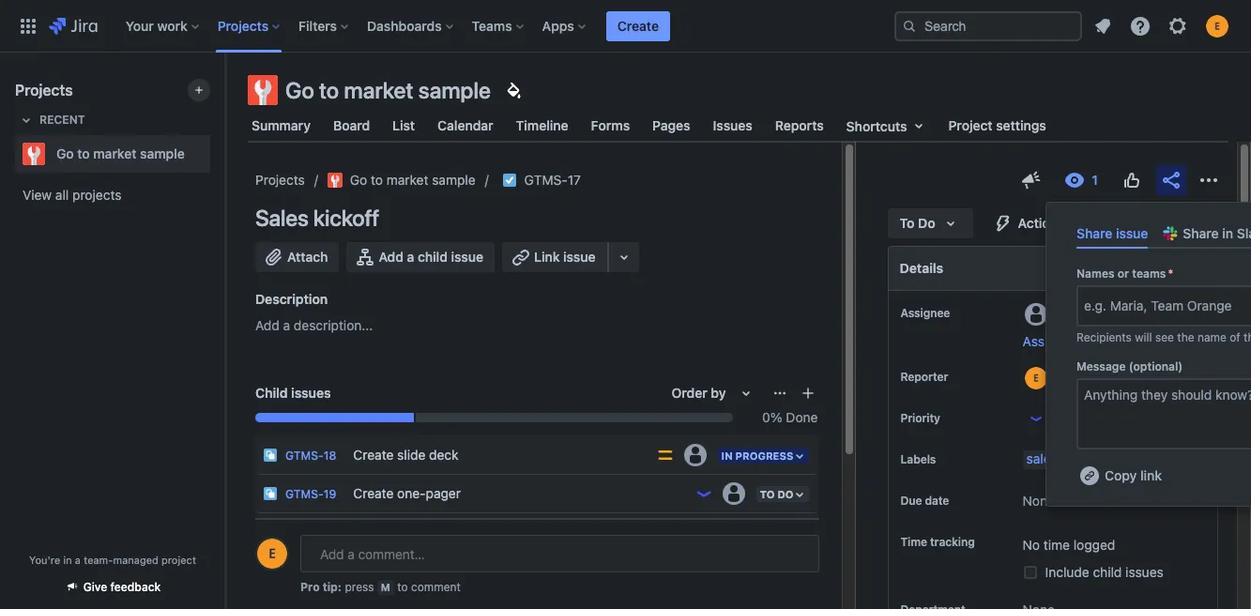Task type: vqa. For each thing, say whether or not it's contained in the screenshot.
the topmost Kanban
no



Task type: describe. For each thing, give the bounding box(es) containing it.
by
[[711, 385, 726, 401]]

the
[[1178, 331, 1195, 345]]

timeline
[[516, 117, 569, 133]]

give feedback
[[83, 580, 161, 594]]

child
[[255, 385, 288, 401]]

0 vertical spatial issues
[[291, 385, 331, 401]]

Search field
[[895, 11, 1083, 41]]

Add a comment… field
[[300, 535, 820, 573]]

notifications image
[[1092, 15, 1114, 37]]

apps button
[[537, 11, 593, 41]]

logged
[[1074, 537, 1116, 553]]

view all projects
[[23, 187, 122, 203]]

your work button
[[120, 11, 206, 41]]

1 vertical spatial child
[[1093, 565, 1122, 581]]

calendar
[[438, 117, 494, 133]]

in progress
[[722, 450, 794, 462]]

collapse recent projects image
[[15, 109, 38, 131]]

feedback
[[110, 580, 161, 594]]

%
[[771, 409, 783, 425]]

child inside button
[[418, 249, 448, 265]]

0 vertical spatial do
[[918, 215, 936, 231]]

create button
[[606, 11, 670, 41]]

managed
[[113, 554, 158, 566]]

copy link to issue image
[[577, 172, 592, 187]]

names
[[1077, 267, 1115, 281]]

order
[[672, 385, 708, 401]]

details element
[[889, 246, 1219, 291]]

share in sla
[[1183, 225, 1252, 241]]

child issues
[[255, 385, 331, 401]]

summary link
[[248, 109, 315, 143]]

forms
[[591, 117, 630, 133]]

1 horizontal spatial to
[[900, 215, 915, 231]]

order by
[[672, 385, 726, 401]]

department pin to top. only you can see pinned fields. image
[[970, 603, 985, 609]]

no time logged
[[1023, 537, 1116, 553]]

unassigned image for to do
[[723, 483, 745, 505]]

search image
[[902, 18, 917, 33]]

due date pin to top. only you can see pinned fields. image
[[953, 494, 968, 509]]

low
[[1057, 410, 1081, 426]]

me
[[1083, 333, 1101, 349]]

to down recent
[[77, 146, 90, 161]]

0 horizontal spatial a
[[75, 554, 81, 566]]

kickoff
[[313, 205, 379, 231]]

open image
[[790, 569, 813, 592]]

in progress button
[[716, 446, 812, 466]]

project settings
[[949, 117, 1047, 133]]

1 horizontal spatial to do button
[[889, 208, 973, 238]]

share issue
[[1077, 225, 1149, 241]]

1 horizontal spatial go to market sample link
[[327, 169, 476, 192]]

1 horizontal spatial issues
[[1126, 565, 1164, 581]]

issue type: sub-task image
[[263, 525, 278, 540]]

priority pin to top. only you can see pinned fields. image
[[944, 411, 959, 426]]

0 % done
[[763, 409, 818, 425]]

1 horizontal spatial to do
[[900, 215, 936, 231]]

give
[[83, 580, 107, 594]]

assign to me button
[[1023, 332, 1199, 351]]

0 vertical spatial market
[[344, 77, 414, 103]]

(optional)
[[1129, 360, 1183, 374]]

create
[[618, 17, 659, 33]]

filters button
[[293, 11, 356, 41]]

list
[[393, 117, 415, 133]]

unassigned image
[[723, 521, 745, 544]]

create child image
[[801, 386, 816, 401]]

message
[[1077, 360, 1126, 374]]

issue inside button
[[451, 249, 484, 265]]

0 vertical spatial go
[[285, 77, 314, 103]]

projects
[[72, 187, 122, 203]]

project settings link
[[945, 109, 1050, 143]]

done
[[786, 409, 818, 425]]

shortcuts button
[[843, 109, 934, 143]]

in for share
[[1223, 225, 1234, 241]]

description...
[[294, 317, 373, 333]]

none
[[1023, 493, 1055, 509]]

dashboards
[[367, 17, 442, 33]]

work
[[157, 17, 188, 33]]

e.g.
[[1084, 298, 1107, 314]]

in for you're
[[63, 554, 72, 566]]

tracking
[[930, 535, 975, 549]]

team
[[1151, 298, 1184, 314]]

priority: low image
[[695, 523, 713, 542]]

link
[[534, 249, 560, 265]]

market for rightmost go to market sample link
[[387, 172, 429, 188]]

add for add a description...
[[255, 317, 280, 333]]

issue actions image
[[773, 386, 788, 401]]

0 horizontal spatial go to market sample link
[[15, 135, 203, 173]]

description
[[255, 291, 328, 307]]

issue type: sub-task image for to
[[263, 486, 278, 501]]

link
[[1141, 468, 1162, 484]]

labels pin to top. only you can see pinned fields. image
[[940, 453, 955, 468]]

maria,
[[1110, 298, 1148, 314]]

no
[[1023, 537, 1040, 553]]

sla
[[1237, 225, 1252, 241]]

pages link
[[649, 109, 694, 143]]

add a description...
[[255, 317, 373, 333]]

order by button
[[661, 378, 769, 408]]

tab list containing summary
[[237, 109, 1240, 143]]

go to market sample image
[[327, 173, 343, 188]]

add a child issue button
[[347, 242, 495, 272]]

issue for share issue
[[1116, 225, 1149, 241]]

attach button
[[255, 242, 339, 272]]

appswitcher icon image
[[17, 15, 39, 37]]

Message (optional) text field
[[1077, 379, 1252, 450]]

your profile and settings image
[[1206, 15, 1229, 37]]

forms link
[[587, 109, 634, 143]]

market for the left go to market sample link
[[93, 146, 137, 161]]

board link
[[330, 109, 374, 143]]

names or teams *
[[1077, 267, 1174, 281]]

details
[[901, 260, 945, 276]]

0 horizontal spatial to do button
[[755, 484, 812, 504]]

tip:
[[323, 580, 342, 594]]

give feedback button
[[53, 572, 172, 603]]

progress
[[736, 450, 794, 462]]

board
[[333, 117, 370, 133]]

project
[[161, 554, 196, 566]]

priority: low image
[[695, 484, 713, 503]]

team-
[[84, 554, 113, 566]]

sales
[[255, 205, 309, 231]]

projects link
[[255, 169, 305, 192]]



Task type: locate. For each thing, give the bounding box(es) containing it.
sample up view all projects link
[[140, 146, 185, 161]]

go to market sample link
[[15, 135, 203, 173], [327, 169, 476, 192]]

issues
[[713, 117, 753, 133]]

1 vertical spatial to do button
[[755, 484, 812, 504]]

add for add a child issue
[[379, 249, 404, 265]]

1 vertical spatial unassigned image
[[723, 483, 745, 505]]

due
[[901, 494, 922, 508]]

time
[[1044, 537, 1070, 553]]

go to market sample up view all projects link
[[56, 146, 185, 161]]

share up names
[[1077, 225, 1113, 241]]

add down 'kickoff'
[[379, 249, 404, 265]]

0 horizontal spatial add
[[255, 317, 280, 333]]

shortcuts
[[847, 118, 907, 134]]

share left sla
[[1183, 225, 1219, 241]]

0 horizontal spatial to do
[[760, 488, 794, 500]]

1 horizontal spatial child
[[1093, 565, 1122, 581]]

2 horizontal spatial a
[[407, 249, 414, 265]]

1 horizontal spatial issue
[[563, 249, 596, 265]]

issues link
[[709, 109, 757, 143]]

1 vertical spatial in
[[63, 554, 72, 566]]

actions button
[[981, 208, 1103, 238]]

to
[[900, 215, 915, 231], [760, 488, 775, 500]]

reporter pin to top. only you can see pinned fields. image
[[952, 370, 967, 385]]

1 vertical spatial projects
[[15, 82, 73, 99]]

0 vertical spatial projects
[[218, 17, 269, 33]]

issue inside button
[[563, 249, 596, 265]]

1 vertical spatial a
[[283, 317, 290, 333]]

assignee pin to top. only you can see pinned fields. image
[[954, 306, 969, 321]]

share for share in sla
[[1183, 225, 1219, 241]]

issue type: sub-task image for in
[[263, 448, 278, 463]]

recipients will see the name of th
[[1077, 331, 1252, 345]]

add
[[379, 249, 404, 265], [255, 317, 280, 333]]

priority: medium image
[[656, 446, 675, 465]]

projects up sales on the left top of page
[[255, 172, 305, 188]]

1 horizontal spatial add
[[379, 249, 404, 265]]

issue right link
[[563, 249, 596, 265]]

2 vertical spatial go
[[350, 172, 367, 188]]

2 vertical spatial go to market sample
[[350, 172, 476, 188]]

go to market sample for rightmost go to market sample link
[[350, 172, 476, 188]]

do
[[918, 215, 936, 231], [778, 488, 794, 500]]

0 vertical spatial unassigned image
[[684, 444, 707, 467]]

issues right include
[[1126, 565, 1164, 581]]

0 vertical spatial add
[[379, 249, 404, 265]]

0 vertical spatial go to market sample
[[285, 77, 491, 103]]

time
[[901, 535, 928, 549]]

actions
[[1018, 215, 1065, 231]]

settings
[[996, 117, 1047, 133]]

a
[[407, 249, 414, 265], [283, 317, 290, 333], [75, 554, 81, 566]]

1 vertical spatial go to market sample
[[56, 146, 185, 161]]

2 horizontal spatial go
[[350, 172, 367, 188]]

to up board
[[319, 77, 339, 103]]

include
[[1046, 565, 1090, 581]]

teams button
[[466, 11, 531, 41]]

to right go to market sample icon
[[371, 172, 383, 188]]

share image
[[1160, 169, 1183, 192]]

projects right the work
[[218, 17, 269, 33]]

go for the left go to market sample link
[[56, 146, 74, 161]]

or
[[1118, 267, 1130, 281]]

th
[[1244, 331, 1252, 345]]

1 horizontal spatial do
[[918, 215, 936, 231]]

sample up calendar
[[418, 77, 491, 103]]

child
[[418, 249, 448, 265], [1093, 565, 1122, 581]]

date
[[925, 494, 950, 508]]

1 vertical spatial add
[[255, 317, 280, 333]]

1 vertical spatial do
[[778, 488, 794, 500]]

unassigned image right priority: medium icon
[[684, 444, 707, 467]]

1 horizontal spatial share
[[1183, 225, 1219, 241]]

link web pages and more image
[[613, 246, 635, 269]]

sales
[[1027, 451, 1058, 467]]

2 issue type: sub-task image from the top
[[263, 486, 278, 501]]

a for description...
[[283, 317, 290, 333]]

0 horizontal spatial issues
[[291, 385, 331, 401]]

market up view all projects link
[[93, 146, 137, 161]]

projects
[[218, 17, 269, 33], [15, 82, 73, 99], [255, 172, 305, 188]]

1 horizontal spatial in
[[1223, 225, 1234, 241]]

pages
[[653, 117, 691, 133]]

assignee
[[901, 306, 950, 320]]

projects inside projects "popup button"
[[218, 17, 269, 33]]

1 issue type: sub-task image from the top
[[263, 448, 278, 463]]

2 vertical spatial sample
[[432, 172, 476, 188]]

to inside button
[[1067, 333, 1079, 349]]

reports
[[775, 117, 824, 133]]

0 horizontal spatial in
[[63, 554, 72, 566]]

to down progress
[[760, 488, 775, 500]]

pro tip: press m to comment
[[300, 580, 461, 594]]

orange
[[1188, 298, 1232, 314]]

2 share from the left
[[1183, 225, 1219, 241]]

0 horizontal spatial to
[[760, 488, 775, 500]]

sample down calendar link
[[432, 172, 476, 188]]

reports link
[[772, 109, 828, 143]]

link issue button
[[502, 242, 609, 272]]

go to market sample link down list 'link'
[[327, 169, 476, 192]]

0 vertical spatial to
[[900, 215, 915, 231]]

market up list
[[344, 77, 414, 103]]

attach
[[287, 249, 328, 265]]

unassigned image for in progress
[[684, 444, 707, 467]]

list link
[[389, 109, 419, 143]]

unassigned image
[[684, 444, 707, 467], [723, 483, 745, 505]]

0 vertical spatial a
[[407, 249, 414, 265]]

0 vertical spatial child
[[418, 249, 448, 265]]

0 horizontal spatial go
[[56, 146, 74, 161]]

0 horizontal spatial unassigned image
[[684, 444, 707, 467]]

see
[[1156, 331, 1175, 345]]

issue type: sub-task image down child
[[263, 448, 278, 463]]

message (optional)
[[1077, 360, 1183, 374]]

tab list containing share issue
[[1069, 218, 1252, 249]]

0 vertical spatial to do button
[[889, 208, 973, 238]]

to do up details
[[900, 215, 936, 231]]

projects for projects link
[[255, 172, 305, 188]]

2 vertical spatial market
[[387, 172, 429, 188]]

0 vertical spatial issue type: sub-task image
[[263, 448, 278, 463]]

a for child
[[407, 249, 414, 265]]

press
[[345, 580, 374, 594]]

in right you're
[[63, 554, 72, 566]]

go
[[285, 77, 314, 103], [56, 146, 74, 161], [350, 172, 367, 188]]

go down recent
[[56, 146, 74, 161]]

time tracking
[[901, 535, 975, 549]]

go to market sample up list
[[285, 77, 491, 103]]

comment
[[411, 580, 461, 594]]

your
[[126, 17, 154, 33]]

you're
[[29, 554, 60, 566]]

go up summary
[[285, 77, 314, 103]]

copy
[[1105, 468, 1137, 484]]

add inside button
[[379, 249, 404, 265]]

view all projects link
[[15, 178, 210, 212]]

0 horizontal spatial issue
[[451, 249, 484, 265]]

unassigned image right priority: low image in the right bottom of the page
[[723, 483, 745, 505]]

to do button down progress
[[755, 484, 812, 504]]

1 vertical spatial market
[[93, 146, 137, 161]]

sales kickoff
[[255, 205, 379, 231]]

0 horizontal spatial child
[[418, 249, 448, 265]]

add down the description
[[255, 317, 280, 333]]

issue type: sub-task image up issue type: sub-task icon
[[263, 486, 278, 501]]

issues right child
[[291, 385, 331, 401]]

in
[[722, 450, 733, 462]]

0 vertical spatial in
[[1223, 225, 1234, 241]]

go to market sample down list 'link'
[[350, 172, 476, 188]]

0 horizontal spatial share
[[1077, 225, 1113, 241]]

issue type: sub-task image
[[263, 448, 278, 463], [263, 486, 278, 501]]

issue for link issue
[[563, 249, 596, 265]]

1 vertical spatial to do
[[760, 488, 794, 500]]

2 vertical spatial a
[[75, 554, 81, 566]]

go to market sample for the left go to market sample link
[[56, 146, 185, 161]]

gtms-
[[525, 172, 568, 188]]

assign
[[1023, 333, 1064, 349]]

1 vertical spatial go
[[56, 146, 74, 161]]

summary
[[252, 117, 311, 133]]

do down progress
[[778, 488, 794, 500]]

projects for projects "popup button"
[[218, 17, 269, 33]]

1 horizontal spatial go
[[285, 77, 314, 103]]

issue up the names or teams *
[[1116, 225, 1149, 241]]

1 vertical spatial issue type: sub-task image
[[263, 486, 278, 501]]

a inside button
[[407, 249, 414, 265]]

1 vertical spatial sample
[[140, 146, 185, 161]]

banner containing your work
[[0, 0, 1252, 53]]

banner
[[0, 0, 1252, 53]]

share for share issue
[[1077, 225, 1113, 241]]

give feedback image
[[1021, 169, 1043, 192]]

0 vertical spatial to do
[[900, 215, 936, 231]]

17
[[568, 172, 581, 188]]

go for rightmost go to market sample link
[[350, 172, 367, 188]]

issue left link
[[451, 249, 484, 265]]

add a child issue
[[379, 249, 484, 265]]

recent
[[39, 113, 85, 127]]

0 horizontal spatial do
[[778, 488, 794, 500]]

go right go to market sample icon
[[350, 172, 367, 188]]

to right m
[[397, 580, 408, 594]]

tab list
[[237, 109, 1240, 143], [1069, 218, 1252, 249]]

1 vertical spatial to
[[760, 488, 775, 500]]

pro
[[300, 580, 320, 594]]

to left me on the right bottom
[[1067, 333, 1079, 349]]

do up details
[[918, 215, 936, 231]]

actions image
[[1198, 169, 1221, 192]]

1 vertical spatial issues
[[1126, 565, 1164, 581]]

go to market sample link up view all projects link
[[15, 135, 203, 173]]

issue
[[1116, 225, 1149, 241], [451, 249, 484, 265], [563, 249, 596, 265]]

to do down progress
[[760, 488, 794, 500]]

to do button up details
[[889, 208, 973, 238]]

unassigned
[[1057, 306, 1128, 322]]

0
[[763, 409, 771, 425]]

1 share from the left
[[1077, 225, 1113, 241]]

to up details
[[900, 215, 915, 231]]

timeline link
[[512, 109, 572, 143]]

1 horizontal spatial a
[[283, 317, 290, 333]]

2 horizontal spatial issue
[[1116, 225, 1149, 241]]

view
[[23, 187, 52, 203]]

market down list 'link'
[[387, 172, 429, 188]]

in left sla
[[1223, 225, 1234, 241]]

to
[[319, 77, 339, 103], [77, 146, 90, 161], [371, 172, 383, 188], [1067, 333, 1079, 349], [397, 580, 408, 594]]

1 horizontal spatial unassigned image
[[723, 483, 745, 505]]

reporter
[[901, 370, 949, 384]]

2 vertical spatial projects
[[255, 172, 305, 188]]

projects up recent
[[15, 82, 73, 99]]

0 vertical spatial sample
[[418, 77, 491, 103]]

go to market sample
[[285, 77, 491, 103], [56, 146, 185, 161], [350, 172, 476, 188]]

settings image
[[1167, 15, 1190, 37]]

you're in a team-managed project
[[29, 554, 196, 566]]

name
[[1198, 331, 1227, 345]]

profile image of eloisefrancis23 image
[[257, 539, 287, 569]]

0 vertical spatial tab list
[[237, 109, 1240, 143]]

1 vertical spatial tab list
[[1069, 218, 1252, 249]]

recipients
[[1077, 331, 1132, 345]]

vote options: no one has voted for this issue yet. image
[[1121, 169, 1144, 192]]

filters
[[299, 17, 337, 33]]

primary element
[[11, 0, 895, 52]]

teams
[[472, 17, 512, 33]]

help image
[[1129, 15, 1152, 37]]

assign to me
[[1023, 333, 1101, 349]]

jira image
[[49, 15, 97, 37], [49, 15, 97, 37]]

project
[[949, 117, 993, 133]]

projects button
[[212, 11, 287, 41]]



